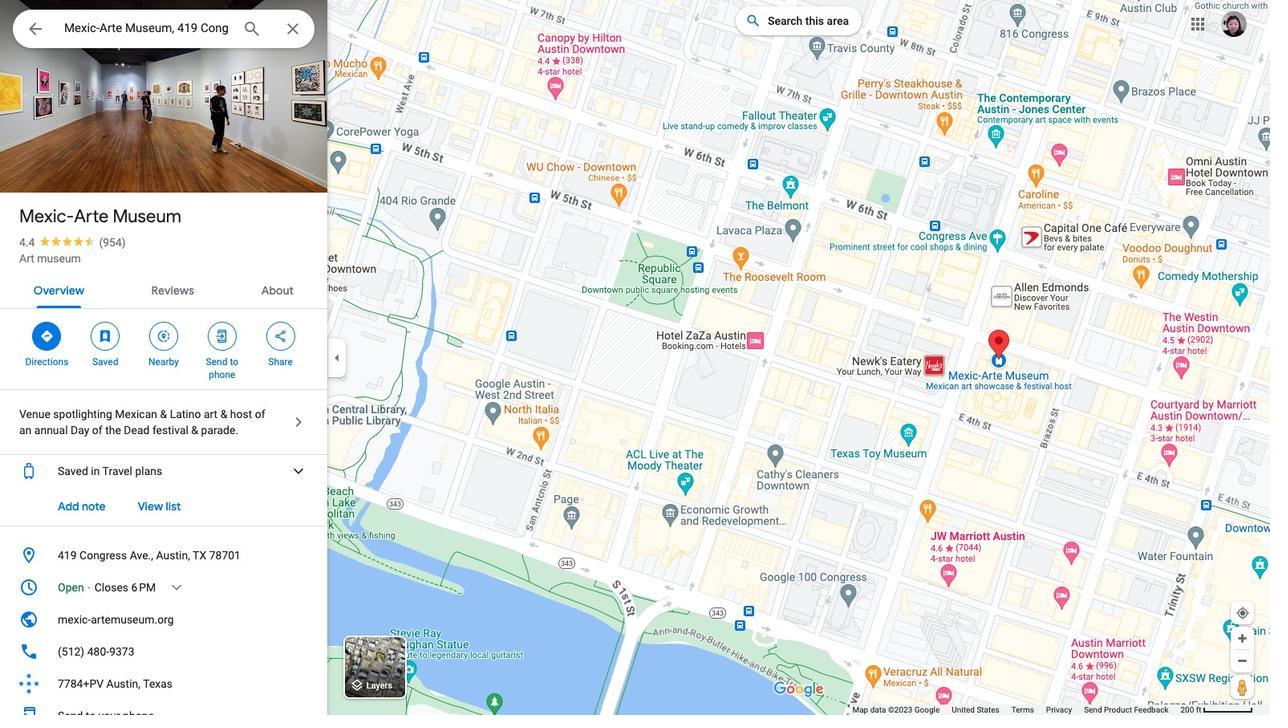 Task type: locate. For each thing, give the bounding box(es) containing it.

[[156, 327, 171, 345]]

send up phone
[[206, 356, 227, 368]]

saved in travel plans group
[[0, 452, 327, 526]]

terms
[[1012, 705, 1034, 714]]

footer
[[853, 705, 1181, 715]]

1 vertical spatial of
[[92, 424, 102, 437]]

mexic-
[[58, 613, 91, 626]]

art
[[19, 252, 34, 265]]

google account: michele murakami  
(michele.murakami@adept.ai) image
[[1222, 11, 1247, 37]]

photo of mexic-arte museum image
[[0, 0, 327, 219]]

saved
[[92, 356, 118, 368], [58, 465, 88, 478]]

open ⋅ closes 6 pm
[[58, 581, 156, 594]]

954 reviews element
[[99, 236, 126, 249]]

mexic-
[[19, 205, 74, 228]]

480-
[[87, 645, 109, 658]]

1 horizontal spatial of
[[255, 408, 265, 421]]

saved inside button
[[92, 356, 118, 368]]

send inside button
[[1084, 705, 1102, 714]]

austin, down the 9373
[[106, 677, 140, 690]]

austin,
[[156, 549, 190, 562], [106, 677, 140, 690]]

& right the art
[[220, 408, 227, 421]]

4.4
[[19, 236, 35, 249]]

0 horizontal spatial &
[[160, 408, 167, 421]]

day
[[71, 424, 89, 437]]

saved image
[[98, 329, 113, 344]]

area
[[827, 14, 849, 27]]

view
[[138, 499, 163, 514]]


[[40, 327, 54, 345]]

the
[[105, 424, 121, 437]]

2,503 photos
[[41, 159, 115, 174]]

collapse side panel image
[[328, 349, 346, 366]]


[[273, 327, 288, 345]]

send left product
[[1084, 705, 1102, 714]]

0 vertical spatial saved
[[92, 356, 118, 368]]

venue spotlighting mexican & latino art & host of an annual day of the dead festival & parade. button
[[0, 390, 327, 454]]

ft
[[1196, 705, 1202, 714]]

of
[[255, 408, 265, 421], [92, 424, 102, 437]]

venue
[[19, 408, 50, 421]]

austin, left tx
[[156, 549, 190, 562]]

about
[[261, 283, 294, 298]]

200 ft
[[1181, 705, 1202, 714]]

1 horizontal spatial austin,
[[156, 549, 190, 562]]

tab list
[[0, 270, 327, 308]]

reviews
[[151, 283, 194, 298]]

travel
[[102, 465, 132, 478]]

saved button
[[76, 317, 135, 368]]

footer inside the google maps element
[[853, 705, 1181, 715]]

saved left in
[[58, 465, 88, 478]]

footer containing map data ©2023 google
[[853, 705, 1181, 715]]

host
[[230, 408, 252, 421]]

1 horizontal spatial &
[[191, 424, 198, 437]]

nearby
[[149, 356, 179, 368]]

united states button
[[952, 705, 1000, 715]]

4.4 stars image
[[35, 236, 99, 246]]

1 vertical spatial austin,
[[106, 677, 140, 690]]

view list
[[138, 499, 181, 514]]


[[215, 327, 229, 345]]

annual
[[34, 424, 68, 437]]

festival
[[152, 424, 189, 437]]

7784+pv
[[58, 677, 104, 690]]

⋅
[[87, 581, 92, 594]]

2,503 photos button
[[12, 152, 122, 181]]

in
[[91, 465, 100, 478]]

actions for mexic-arte museum region
[[0, 309, 327, 389]]

 button
[[13, 10, 58, 51]]

©2023
[[888, 705, 913, 714]]

419
[[58, 549, 77, 562]]

privacy button
[[1046, 705, 1072, 715]]

saved inside group
[[58, 465, 88, 478]]

0 vertical spatial send
[[206, 356, 227, 368]]

1 horizontal spatial send
[[1084, 705, 1102, 714]]

of right host
[[255, 408, 265, 421]]

search
[[768, 14, 803, 27]]

2,503
[[41, 159, 72, 174]]

of left the
[[92, 424, 102, 437]]

0 vertical spatial austin,
[[156, 549, 190, 562]]

saved down saved image
[[92, 356, 118, 368]]

1 horizontal spatial saved
[[92, 356, 118, 368]]

an
[[19, 424, 32, 437]]

0 horizontal spatial of
[[92, 424, 102, 437]]

feedback
[[1134, 705, 1169, 714]]

search this area
[[768, 14, 849, 27]]

spotlighting
[[53, 408, 112, 421]]

6 pm
[[131, 581, 156, 594]]

saved for saved in travel plans
[[58, 465, 88, 478]]

open
[[58, 581, 84, 594]]

saved in travel plans image
[[19, 461, 39, 481]]

1 vertical spatial send
[[1084, 705, 1102, 714]]

None field
[[64, 18, 230, 38]]

zoom out image
[[1237, 655, 1249, 667]]

mexican
[[115, 408, 157, 421]]

saved for saved
[[92, 356, 118, 368]]

200
[[1181, 705, 1194, 714]]

0 horizontal spatial austin,
[[106, 677, 140, 690]]

& up festival
[[160, 408, 167, 421]]

send
[[206, 356, 227, 368], [1084, 705, 1102, 714]]

united
[[952, 705, 975, 714]]

plans
[[135, 465, 162, 478]]

ave.,
[[130, 549, 153, 562]]

austin, inside button
[[156, 549, 190, 562]]

& down latino
[[191, 424, 198, 437]]

(512) 480-9373
[[58, 645, 135, 658]]

photos
[[75, 159, 115, 174]]

map data ©2023 google
[[853, 705, 940, 714]]

1 vertical spatial saved
[[58, 465, 88, 478]]

tab list containing overview
[[0, 270, 327, 308]]

0 horizontal spatial send
[[206, 356, 227, 368]]

0 horizontal spatial saved
[[58, 465, 88, 478]]

reviews button
[[139, 270, 207, 308]]

send inside send to phone
[[206, 356, 227, 368]]



Task type: vqa. For each thing, say whether or not it's contained in the screenshot.
Field within the 3113 independence st, metairie, la 70006 field
no



Task type: describe. For each thing, give the bounding box(es) containing it.
mexic-arte museum main content
[[0, 0, 327, 715]]

art museum button
[[19, 250, 81, 266]]

phone
[[209, 369, 235, 380]]

directions
[[25, 356, 68, 368]]

to
[[230, 356, 238, 368]]

congress
[[79, 549, 127, 562]]

privacy
[[1046, 705, 1072, 714]]

view list button
[[122, 487, 197, 526]]

this
[[806, 14, 824, 27]]

united states
[[952, 705, 1000, 714]]

send product feedback
[[1084, 705, 1169, 714]]

show your location image
[[1236, 606, 1250, 620]]

9373
[[109, 645, 135, 658]]

7784+pv austin, texas
[[58, 677, 173, 690]]

note
[[82, 499, 106, 514]]

artemuseum.org
[[91, 613, 174, 626]]

product
[[1104, 705, 1132, 714]]

texas
[[143, 677, 173, 690]]

layers
[[367, 681, 392, 691]]

419 congress ave., austin, tx 78701
[[58, 549, 241, 562]]

0 vertical spatial of
[[255, 408, 265, 421]]

about button
[[249, 270, 307, 308]]

zoom in image
[[1237, 632, 1249, 644]]

art
[[204, 408, 218, 421]]

 search field
[[13, 10, 327, 51]]

send for send to phone
[[206, 356, 227, 368]]

data
[[871, 705, 886, 714]]

list
[[166, 499, 181, 514]]

78701
[[209, 549, 241, 562]]

send to phone
[[206, 356, 238, 380]]

send for send product feedback
[[1084, 705, 1102, 714]]

tab list inside the google maps element
[[0, 270, 327, 308]]

overview
[[34, 283, 84, 298]]

add
[[58, 499, 79, 514]]

(512) 480-9373 button
[[0, 636, 327, 668]]

saved in travel plans
[[58, 465, 162, 478]]

tx
[[193, 549, 206, 562]]

states
[[977, 705, 1000, 714]]

mexic-artemuseum.org
[[58, 613, 174, 626]]

venue spotlighting mexican & latino art & host of an annual day of the dead festival & parade.
[[19, 408, 265, 437]]

Mexic-Arte Museum, 419 Congress Ave., Austin, TX 78701 field
[[13, 10, 315, 48]]

show place lists details image
[[291, 464, 306, 478]]

museum
[[37, 252, 81, 265]]

none field inside mexic-arte museum, 419 congress ave., austin, tx 78701 field
[[64, 18, 230, 38]]

200 ft button
[[1181, 705, 1254, 714]]

information for mexic-arte museum region
[[0, 539, 327, 715]]

closes
[[94, 581, 128, 594]]

overview button
[[21, 270, 97, 308]]

show open hours for the week image
[[170, 580, 184, 595]]

hours image
[[19, 578, 39, 597]]

art museum
[[19, 252, 81, 265]]

google
[[915, 705, 940, 714]]

parade.
[[201, 424, 238, 437]]

mexic-arte museum
[[19, 205, 181, 228]]

(954)
[[99, 236, 126, 249]]


[[26, 18, 45, 40]]

latino
[[170, 408, 201, 421]]

mexic-artemuseum.org link
[[0, 604, 327, 636]]

map
[[853, 705, 869, 714]]

dead
[[124, 424, 150, 437]]

search this area button
[[736, 6, 862, 35]]

419 congress ave., austin, tx 78701 button
[[0, 539, 327, 571]]

2 horizontal spatial &
[[220, 408, 227, 421]]

austin, inside button
[[106, 677, 140, 690]]

share
[[268, 356, 293, 368]]

send product feedback button
[[1084, 705, 1169, 715]]

google maps element
[[0, 0, 1270, 715]]

museum
[[113, 205, 181, 228]]

terms button
[[1012, 705, 1034, 715]]

add note
[[58, 499, 106, 514]]

show street view coverage image
[[1231, 675, 1254, 699]]

add note button
[[42, 487, 122, 526]]



